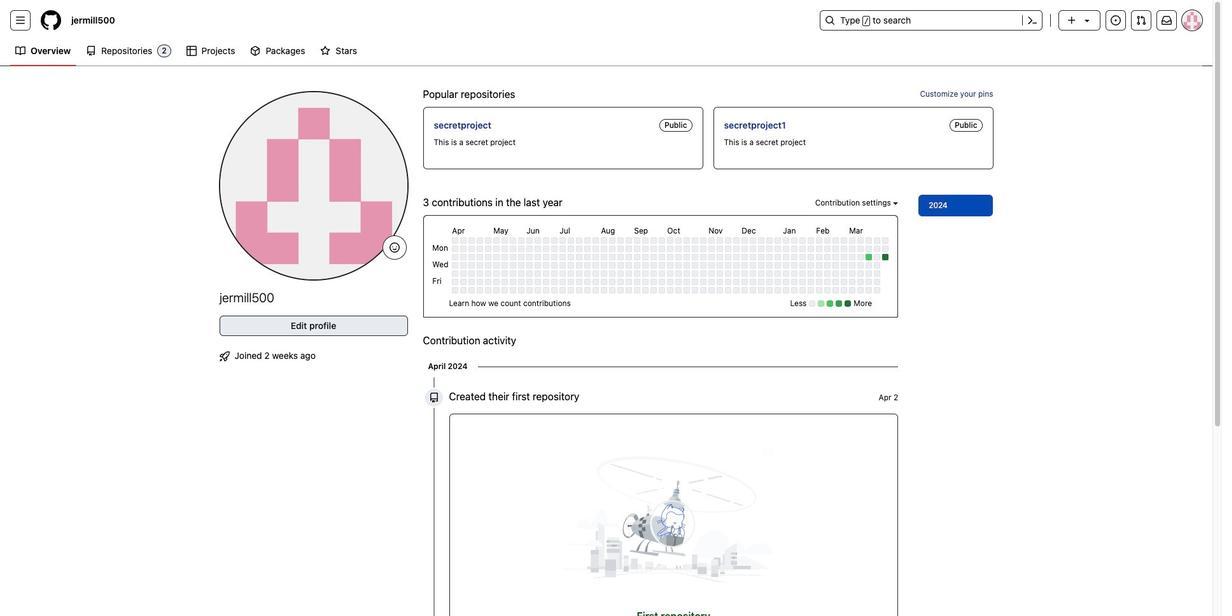 Task type: vqa. For each thing, say whether or not it's contained in the screenshot.
Change your avatar
yes



Task type: locate. For each thing, give the bounding box(es) containing it.
package image
[[250, 46, 261, 56]]

git pull request image
[[1136, 15, 1147, 25]]

cell
[[452, 238, 459, 244], [460, 238, 467, 244], [469, 238, 475, 244], [477, 238, 483, 244], [485, 238, 492, 244], [494, 238, 500, 244], [502, 238, 508, 244], [510, 238, 517, 244], [518, 238, 525, 244], [527, 238, 533, 244], [535, 238, 541, 244], [543, 238, 550, 244], [552, 238, 558, 244], [560, 238, 566, 244], [568, 238, 574, 244], [576, 238, 583, 244], [585, 238, 591, 244], [593, 238, 599, 244], [601, 238, 608, 244], [609, 238, 616, 244], [618, 238, 624, 244], [626, 238, 632, 244], [634, 238, 641, 244], [643, 238, 649, 244], [651, 238, 657, 244], [659, 238, 665, 244], [667, 238, 674, 244], [676, 238, 682, 244], [684, 238, 690, 244], [692, 238, 699, 244], [700, 238, 707, 244], [709, 238, 715, 244], [717, 238, 723, 244], [725, 238, 732, 244], [734, 238, 740, 244], [742, 238, 748, 244], [750, 238, 757, 244], [758, 238, 765, 244], [767, 238, 773, 244], [775, 238, 781, 244], [783, 238, 790, 244], [792, 238, 798, 244], [800, 238, 806, 244], [808, 238, 814, 244], [816, 238, 823, 244], [825, 238, 831, 244], [833, 238, 839, 244], [841, 238, 848, 244], [849, 238, 856, 244], [858, 238, 864, 244], [866, 238, 872, 244], [874, 238, 881, 244], [883, 238, 889, 244], [452, 246, 459, 252], [460, 246, 467, 252], [469, 246, 475, 252], [477, 246, 483, 252], [485, 246, 492, 252], [494, 246, 500, 252], [502, 246, 508, 252], [510, 246, 517, 252], [518, 246, 525, 252], [527, 246, 533, 252], [535, 246, 541, 252], [543, 246, 550, 252], [552, 246, 558, 252], [560, 246, 566, 252], [568, 246, 574, 252], [576, 246, 583, 252], [585, 246, 591, 252], [593, 246, 599, 252], [601, 246, 608, 252], [609, 246, 616, 252], [618, 246, 624, 252], [626, 246, 632, 252], [634, 246, 641, 252], [643, 246, 649, 252], [651, 246, 657, 252], [659, 246, 665, 252], [667, 246, 674, 252], [676, 246, 682, 252], [684, 246, 690, 252], [692, 246, 699, 252], [700, 246, 707, 252], [709, 246, 715, 252], [717, 246, 723, 252], [725, 246, 732, 252], [734, 246, 740, 252], [742, 246, 748, 252], [750, 246, 757, 252], [758, 246, 765, 252], [767, 246, 773, 252], [775, 246, 781, 252], [783, 246, 790, 252], [792, 246, 798, 252], [800, 246, 806, 252], [808, 246, 814, 252], [816, 246, 823, 252], [825, 246, 831, 252], [833, 246, 839, 252], [841, 246, 848, 252], [849, 246, 856, 252], [858, 246, 864, 252], [866, 246, 872, 252], [874, 246, 881, 252], [883, 246, 889, 252], [452, 254, 459, 261], [460, 254, 467, 261], [469, 254, 475, 261], [477, 254, 483, 261], [485, 254, 492, 261], [494, 254, 500, 261], [502, 254, 508, 261], [510, 254, 517, 261], [518, 254, 525, 261], [527, 254, 533, 261], [535, 254, 541, 261], [543, 254, 550, 261], [552, 254, 558, 261], [560, 254, 566, 261], [568, 254, 574, 261], [576, 254, 583, 261], [585, 254, 591, 261], [593, 254, 599, 261], [601, 254, 608, 261], [609, 254, 616, 261], [618, 254, 624, 261], [626, 254, 632, 261], [634, 254, 641, 261], [643, 254, 649, 261], [651, 254, 657, 261], [659, 254, 665, 261], [667, 254, 674, 261], [676, 254, 682, 261], [684, 254, 690, 261], [692, 254, 699, 261], [700, 254, 707, 261], [709, 254, 715, 261], [717, 254, 723, 261], [725, 254, 732, 261], [734, 254, 740, 261], [742, 254, 748, 261], [750, 254, 757, 261], [758, 254, 765, 261], [767, 254, 773, 261], [775, 254, 781, 261], [783, 254, 790, 261], [792, 254, 798, 261], [800, 254, 806, 261], [808, 254, 814, 261], [816, 254, 823, 261], [825, 254, 831, 261], [833, 254, 839, 261], [841, 254, 848, 261], [849, 254, 856, 261], [858, 254, 864, 261], [866, 254, 872, 261], [874, 254, 881, 261], [883, 254, 889, 261], [452, 262, 459, 269], [460, 262, 467, 269], [469, 262, 475, 269], [477, 262, 483, 269], [485, 262, 492, 269], [494, 262, 500, 269], [502, 262, 508, 269], [510, 262, 517, 269], [518, 262, 525, 269], [527, 262, 533, 269], [535, 262, 541, 269], [543, 262, 550, 269], [552, 262, 558, 269], [560, 262, 566, 269], [568, 262, 574, 269], [576, 262, 583, 269], [585, 262, 591, 269], [593, 262, 599, 269], [601, 262, 608, 269], [609, 262, 616, 269], [618, 262, 624, 269], [626, 262, 632, 269], [634, 262, 641, 269], [643, 262, 649, 269], [651, 262, 657, 269], [659, 262, 665, 269], [667, 262, 674, 269], [676, 262, 682, 269], [684, 262, 690, 269], [692, 262, 699, 269], [700, 262, 707, 269], [709, 262, 715, 269], [717, 262, 723, 269], [725, 262, 732, 269], [734, 262, 740, 269], [742, 262, 748, 269], [750, 262, 757, 269], [758, 262, 765, 269], [767, 262, 773, 269], [775, 262, 781, 269], [783, 262, 790, 269], [792, 262, 798, 269], [800, 262, 806, 269], [808, 262, 814, 269], [816, 262, 823, 269], [825, 262, 831, 269], [833, 262, 839, 269], [841, 262, 848, 269], [849, 262, 856, 269], [858, 262, 864, 269], [866, 262, 872, 269], [874, 262, 881, 269], [452, 271, 459, 277], [460, 271, 467, 277], [469, 271, 475, 277], [477, 271, 483, 277], [485, 271, 492, 277], [494, 271, 500, 277], [502, 271, 508, 277], [510, 271, 517, 277], [518, 271, 525, 277], [527, 271, 533, 277], [535, 271, 541, 277], [543, 271, 550, 277], [552, 271, 558, 277], [560, 271, 566, 277], [568, 271, 574, 277], [576, 271, 583, 277], [585, 271, 591, 277], [593, 271, 599, 277], [601, 271, 608, 277], [609, 271, 616, 277], [618, 271, 624, 277], [626, 271, 632, 277], [634, 271, 641, 277], [643, 271, 649, 277], [651, 271, 657, 277], [659, 271, 665, 277], [667, 271, 674, 277], [676, 271, 682, 277], [684, 271, 690, 277], [692, 271, 699, 277], [700, 271, 707, 277], [709, 271, 715, 277], [717, 271, 723, 277], [725, 271, 732, 277], [734, 271, 740, 277], [742, 271, 748, 277], [750, 271, 757, 277], [758, 271, 765, 277], [767, 271, 773, 277], [775, 271, 781, 277], [783, 271, 790, 277], [792, 271, 798, 277], [800, 271, 806, 277], [808, 271, 814, 277], [816, 271, 823, 277], [825, 271, 831, 277], [833, 271, 839, 277], [841, 271, 848, 277], [849, 271, 856, 277], [858, 271, 864, 277], [866, 271, 872, 277], [874, 271, 881, 277], [452, 279, 459, 285], [460, 279, 467, 285], [469, 279, 475, 285], [477, 279, 483, 285], [485, 279, 492, 285], [494, 279, 500, 285], [502, 279, 508, 285], [510, 279, 517, 285], [518, 279, 525, 285], [527, 279, 533, 285], [535, 279, 541, 285], [543, 279, 550, 285], [552, 279, 558, 285], [560, 279, 566, 285], [568, 279, 574, 285], [576, 279, 583, 285], [585, 279, 591, 285], [593, 279, 599, 285], [601, 279, 608, 285], [609, 279, 616, 285], [618, 279, 624, 285], [626, 279, 632, 285], [634, 279, 641, 285], [643, 279, 649, 285], [651, 279, 657, 285], [659, 279, 665, 285], [667, 279, 674, 285], [676, 279, 682, 285], [684, 279, 690, 285], [692, 279, 699, 285], [700, 279, 707, 285], [709, 279, 715, 285], [717, 279, 723, 285], [725, 279, 732, 285], [734, 279, 740, 285], [742, 279, 748, 285], [750, 279, 757, 285], [758, 279, 765, 285], [767, 279, 773, 285], [775, 279, 781, 285], [783, 279, 790, 285], [792, 279, 798, 285], [800, 279, 806, 285], [808, 279, 814, 285], [816, 279, 823, 285], [825, 279, 831, 285], [833, 279, 839, 285], [841, 279, 848, 285], [849, 279, 856, 285], [858, 279, 864, 285], [866, 279, 872, 285], [874, 279, 881, 285], [452, 287, 459, 294], [460, 287, 467, 294], [469, 287, 475, 294], [477, 287, 483, 294], [485, 287, 492, 294], [494, 287, 500, 294], [502, 287, 508, 294], [510, 287, 517, 294], [518, 287, 525, 294], [527, 287, 533, 294], [535, 287, 541, 294], [543, 287, 550, 294], [552, 287, 558, 294], [560, 287, 566, 294], [568, 287, 574, 294], [576, 287, 583, 294], [585, 287, 591, 294], [593, 287, 599, 294], [601, 287, 608, 294], [609, 287, 616, 294], [618, 287, 624, 294], [626, 287, 632, 294], [634, 287, 641, 294], [643, 287, 649, 294], [651, 287, 657, 294], [659, 287, 665, 294], [667, 287, 674, 294], [676, 287, 682, 294], [684, 287, 690, 294], [692, 287, 699, 294], [700, 287, 707, 294], [709, 287, 715, 294], [717, 287, 723, 294], [725, 287, 732, 294], [734, 287, 740, 294], [742, 287, 748, 294], [750, 287, 757, 294], [758, 287, 765, 294], [767, 287, 773, 294], [775, 287, 781, 294], [783, 287, 790, 294], [792, 287, 798, 294], [800, 287, 806, 294], [808, 287, 814, 294], [816, 287, 823, 294], [825, 287, 831, 294], [833, 287, 839, 294], [841, 287, 848, 294], [849, 287, 856, 294], [858, 287, 864, 294], [866, 287, 872, 294], [874, 287, 881, 294]]

repo image
[[86, 46, 96, 56]]

grid
[[431, 224, 891, 296]]

smiley image
[[389, 243, 399, 253]]

plus image
[[1067, 15, 1077, 25]]

table image
[[186, 46, 197, 56]]

congratulations on your first repository! image
[[515, 425, 833, 616]]



Task type: describe. For each thing, give the bounding box(es) containing it.
triangle down image
[[1082, 15, 1092, 25]]

rocket image
[[219, 351, 230, 362]]

star image
[[320, 46, 331, 56]]

repo image
[[429, 393, 439, 403]]

notifications image
[[1162, 15, 1172, 25]]

change your avatar image
[[219, 92, 408, 280]]

issue opened image
[[1111, 15, 1121, 25]]

homepage image
[[41, 10, 61, 31]]

book image
[[15, 46, 25, 56]]

command palette image
[[1027, 15, 1038, 25]]



